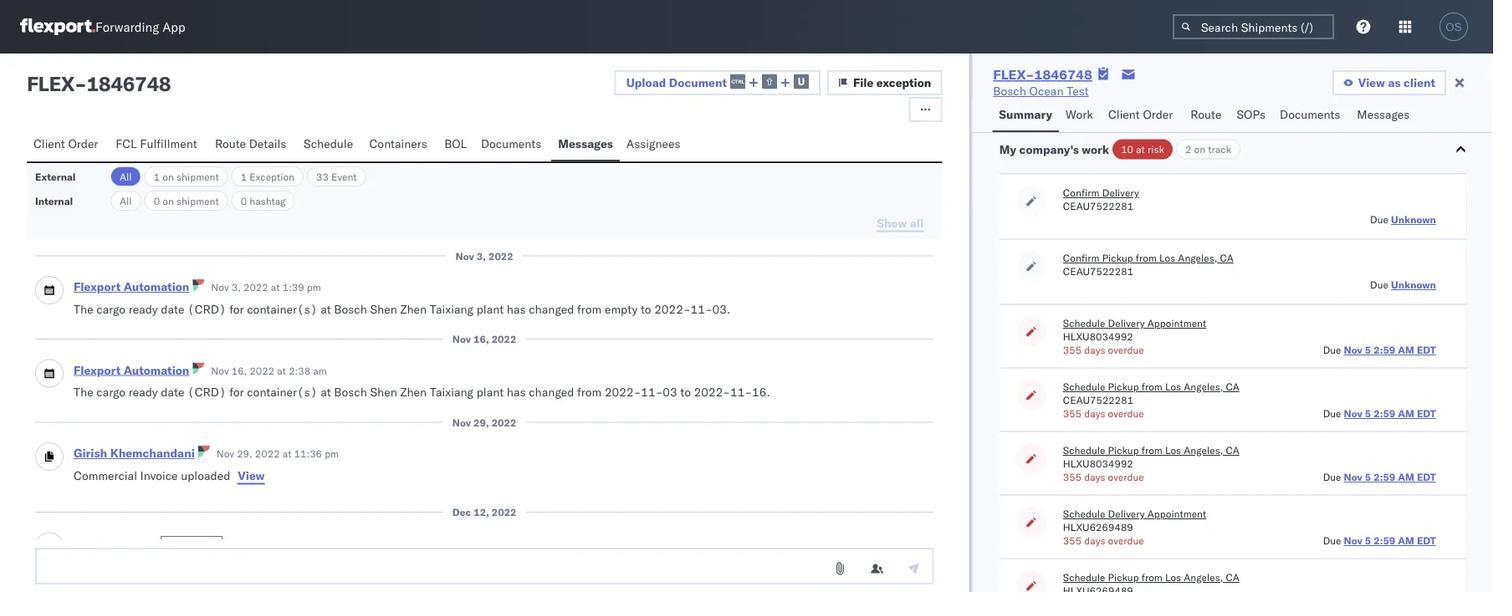 Task type: vqa. For each thing, say whether or not it's contained in the screenshot.
03.
yes



Task type: locate. For each thing, give the bounding box(es) containing it.
0 vertical spatial flexport automation
[[74, 279, 189, 294]]

from inside "schedule pickup from los angeles, ca hlxu8034992"
[[1142, 444, 1163, 457]]

documents button
[[1274, 100, 1351, 132], [474, 129, 552, 162]]

edt for schedule delivery appointment hlxu8034992
[[1417, 344, 1436, 356]]

nov 3, 2022 at 1:39 pm
[[211, 281, 321, 294]]

shipment for 0 on shipment
[[177, 195, 219, 207]]

0 horizontal spatial 16,
[[232, 364, 247, 377]]

los up schedule delivery appointment hlxu8034992
[[1159, 252, 1176, 264]]

355 days overdue up 'hlxu6269489'
[[1063, 471, 1144, 484]]

messages
[[1358, 107, 1410, 122], [558, 136, 613, 151]]

hlxu6269489
[[1063, 521, 1133, 534]]

0 vertical spatial client order
[[1109, 107, 1174, 122]]

0 vertical spatial the
[[74, 302, 93, 316]]

to right empty
[[641, 302, 651, 316]]

2 edt from the top
[[1417, 408, 1436, 420]]

0 vertical spatial hlxu8034992
[[1063, 331, 1133, 343]]

los for schedule pickup from los angeles, ca
[[1165, 572, 1181, 584]]

1 am from the top
[[1398, 344, 1415, 356]]

1 confirm from the top
[[1063, 187, 1100, 199]]

2 355 days overdue from the top
[[1063, 408, 1144, 420]]

1 for 1 on shipment
[[154, 170, 160, 183]]

overdue for schedule delivery appointment hlxu6269489
[[1108, 535, 1144, 547]]

1846748 up ocean
[[1035, 66, 1093, 83]]

1 vertical spatial (crd)
[[187, 385, 226, 400]]

days up 'hlxu6269489'
[[1084, 471, 1105, 484]]

1 horizontal spatial order
[[1143, 107, 1174, 122]]

container(s) down nov 16, 2022 at 2:38 am
[[247, 385, 318, 400]]

edt
[[1417, 344, 1436, 356], [1417, 408, 1436, 420], [1417, 471, 1436, 484], [1417, 535, 1436, 547]]

0 vertical spatial date
[[161, 302, 184, 316]]

1 vertical spatial cargo
[[96, 385, 126, 400]]

days
[[1084, 344, 1105, 356], [1084, 408, 1105, 420], [1084, 471, 1105, 484], [1084, 535, 1105, 547]]

2:59 for schedule delivery appointment hlxu6269489
[[1374, 535, 1396, 547]]

ca for schedule pickup from los angeles, ca ceau7522281
[[1226, 381, 1240, 393]]

1 shipment from the top
[[177, 170, 219, 183]]

2 355 from the top
[[1063, 408, 1082, 420]]

from left empty
[[577, 302, 602, 316]]

days for schedule pickup from los angeles, ca ceau7522281
[[1084, 408, 1105, 420]]

2:59 for schedule pickup from los angeles, ca hlxu8034992
[[1374, 471, 1396, 484]]

2 all button from the top
[[110, 191, 141, 211]]

1 vertical spatial unknown button
[[1391, 279, 1436, 291]]

bosch
[[994, 84, 1027, 98], [334, 302, 367, 316], [334, 385, 367, 400]]

client order button up '10 at risk'
[[1102, 100, 1184, 132]]

1 355 days overdue from the top
[[1063, 344, 1144, 356]]

am for schedule delivery appointment hlxu6269489
[[1398, 535, 1415, 547]]

pickup down schedule pickup from los angeles, ca ceau7522281
[[1108, 444, 1139, 457]]

schedule inside "schedule pickup from los angeles, ca hlxu8034992"
[[1063, 444, 1105, 457]]

all for 0
[[120, 195, 132, 207]]

ca inside schedule pickup from los angeles, ca ceau7522281
[[1226, 381, 1240, 393]]

4 due nov 5 2:59 am edt from the top
[[1323, 535, 1436, 547]]

nov 5 2:59 am edt button
[[1344, 344, 1436, 356], [1344, 408, 1436, 420], [1344, 471, 1436, 484], [1344, 535, 1436, 547]]

due nov 5 2:59 am edt for schedule pickup from los angeles, ca ceau7522281
[[1323, 408, 1436, 420]]

am
[[1398, 344, 1415, 356], [1398, 408, 1415, 420], [1398, 471, 1415, 484], [1398, 535, 1415, 547]]

container(s) down 1:39 at the top left of page
[[247, 302, 318, 316]]

user
[[131, 536, 157, 551]]

1 all button from the top
[[110, 167, 141, 187]]

all
[[120, 170, 132, 183], [120, 195, 132, 207]]

0 horizontal spatial messages
[[558, 136, 613, 151]]

355 for schedule pickup from los angeles, ca hlxu8034992
[[1063, 471, 1082, 484]]

pm right 10:53 at the left bottom of the page
[[338, 538, 352, 550]]

ceau7522281 down confirm pickup from los angeles, ca button
[[1063, 265, 1134, 278]]

0 horizontal spatial 29,
[[237, 448, 253, 460]]

0 vertical spatial shipment
[[177, 170, 219, 183]]

from inside schedule pickup from los angeles, ca ceau7522281
[[1142, 381, 1163, 393]]

2 1 from the left
[[241, 170, 247, 183]]

1 zhen from the top
[[400, 302, 427, 316]]

days down 'hlxu6269489'
[[1084, 535, 1105, 547]]

(crd) down the nov 3, 2022 at 1:39 pm on the top
[[187, 302, 226, 316]]

appointment for schedule delivery appointment hlxu8034992
[[1147, 317, 1206, 330]]

client
[[1109, 107, 1140, 122], [33, 136, 65, 151]]

ready
[[129, 302, 158, 316], [129, 385, 158, 400]]

schedule for schedule pickup from los angeles, ca
[[1063, 572, 1105, 584]]

1 vertical spatial dec
[[229, 538, 247, 550]]

flex-
[[994, 66, 1035, 83]]

commercial invoice uploaded view
[[74, 468, 265, 483]]

1 container(s) from the top
[[247, 302, 318, 316]]

documents right sops button
[[1280, 107, 1341, 122]]

16, for nov 16, 2022
[[474, 333, 489, 346]]

1 changed from the top
[[529, 302, 574, 316]]

changed for 2022-
[[529, 385, 574, 400]]

1 shen from the top
[[370, 302, 397, 316]]

route details button
[[208, 129, 297, 162]]

route for route
[[1191, 107, 1222, 122]]

0 vertical spatial flexport
[[74, 279, 121, 294]]

days for schedule delivery appointment hlxu8034992
[[1084, 344, 1105, 356]]

2 appointment from the top
[[1147, 508, 1206, 521]]

los inside "schedule pickup from los angeles, ca hlxu8034992"
[[1165, 444, 1181, 457]]

2 container(s) from the top
[[247, 385, 318, 400]]

2 overdue from the top
[[1108, 408, 1144, 420]]

nov 5 2:59 am edt button for schedule delivery appointment hlxu6269489
[[1344, 535, 1436, 547]]

1 vertical spatial test
[[105, 536, 128, 551]]

0 horizontal spatial documents
[[481, 136, 542, 151]]

0 vertical spatial all
[[120, 170, 132, 183]]

1 unknown from the top
[[1391, 213, 1436, 226]]

from down schedule pickup from los angeles, ca ceau7522281
[[1142, 444, 1163, 457]]

from inside confirm pickup from los angeles, ca ceau7522281 due unknown
[[1136, 252, 1157, 264]]

3 355 from the top
[[1063, 471, 1082, 484]]

4 355 from the top
[[1063, 535, 1082, 547]]

2022 for dec 12, 2022
[[492, 506, 517, 519]]

355 up 'hlxu6269489'
[[1063, 471, 1082, 484]]

appointment inside schedule delivery appointment hlxu8034992
[[1147, 317, 1206, 330]]

29, up the view button
[[237, 448, 253, 460]]

0 vertical spatial all button
[[110, 167, 141, 187]]

0
[[154, 195, 160, 207], [241, 195, 247, 207]]

1 flexport automation from the top
[[74, 279, 189, 294]]

0 vertical spatial ceau7522281
[[1063, 200, 1134, 213]]

0 vertical spatial for
[[229, 302, 244, 316]]

shipment down 1 on shipment
[[177, 195, 219, 207]]

0 vertical spatial schedule pickup from los angeles, ca button
[[1063, 380, 1240, 394]]

work button
[[1059, 100, 1102, 132]]

from for schedule pickup from los angeles, ca
[[1142, 572, 1163, 584]]

1 the from the top
[[74, 302, 93, 316]]

2 schedule pickup from los angeles, ca button from the top
[[1063, 444, 1240, 457]]

2 am from the top
[[1398, 408, 1415, 420]]

355 down schedule pickup from los angeles, ca ceau7522281
[[1063, 408, 1082, 420]]

2 vertical spatial schedule pickup from los angeles, ca button
[[1063, 571, 1240, 585]]

taixiang up nov 29, 2022 at bottom
[[430, 385, 474, 400]]

delivery up 'hlxu6269489'
[[1108, 508, 1145, 521]]

agent
[[193, 538, 220, 550]]

2:38
[[289, 364, 311, 377]]

schedule pickup from los angeles, ca button for hlxu8034992
[[1063, 444, 1240, 457]]

commercial
[[74, 468, 137, 483]]

on right 2
[[1194, 143, 1206, 156]]

pm right the 11:36
[[325, 448, 339, 460]]

zhen
[[400, 302, 427, 316], [400, 385, 427, 400]]

overdue down schedule pickup from los angeles, ca ceau7522281
[[1108, 408, 1144, 420]]

3 5 from the top
[[1365, 471, 1371, 484]]

los inside schedule pickup from los angeles, ca ceau7522281
[[1165, 381, 1181, 393]]

hlxu8034992 up schedule pickup from los angeles, ca ceau7522281
[[1063, 331, 1133, 343]]

3 overdue from the top
[[1108, 471, 1144, 484]]

2 taixiang from the top
[[430, 385, 474, 400]]

dec
[[453, 506, 471, 519], [229, 538, 247, 550]]

1 vertical spatial taixiang
[[430, 385, 474, 400]]

automation
[[124, 279, 189, 294], [124, 363, 189, 377]]

los inside confirm pickup from los angeles, ca ceau7522281 due unknown
[[1159, 252, 1176, 264]]

from down schedule delivery appointment hlxu8034992
[[1142, 381, 1163, 393]]

1 horizontal spatial client order button
[[1102, 100, 1184, 132]]

355 down 'hlxu6269489'
[[1063, 535, 1082, 547]]

angeles, inside confirm pickup from los angeles, ca ceau7522281 due unknown
[[1178, 252, 1218, 264]]

0 horizontal spatial dec
[[229, 538, 247, 550]]

taixiang up nov 16, 2022
[[430, 302, 474, 316]]

2 confirm from the top
[[1063, 252, 1100, 264]]

schedule pickup from los angeles, ca button down schedule pickup from los angeles, ca ceau7522281
[[1063, 444, 1240, 457]]

overdue down "schedule pickup from los angeles, ca hlxu8034992"
[[1108, 471, 1144, 484]]

11:36
[[294, 448, 322, 460]]

1 vertical spatial ready
[[129, 385, 158, 400]]

3, up nov 16, 2022
[[477, 250, 486, 262]]

to right 03
[[681, 385, 691, 400]]

1 355 from the top
[[1063, 344, 1082, 356]]

2 ceau7522281 from the top
[[1063, 265, 1134, 278]]

355 days overdue down schedule delivery appointment hlxu8034992
[[1063, 344, 1144, 356]]

on for 1
[[163, 170, 174, 183]]

plant up nov 16, 2022
[[477, 302, 504, 316]]

2022- left 03.
[[655, 302, 691, 316]]

1 hlxu8034992 from the top
[[1063, 331, 1133, 343]]

1 vertical spatial shen
[[370, 385, 397, 400]]

confirm down "confirm delivery" button
[[1063, 252, 1100, 264]]

1 due nov 5 2:59 am edt from the top
[[1323, 344, 1436, 356]]

0 vertical spatial unknown button
[[1391, 213, 1436, 226]]

1 vertical spatial has
[[507, 385, 526, 400]]

shen for 2022-
[[370, 385, 397, 400]]

3 2:59 from the top
[[1374, 471, 1396, 484]]

0 vertical spatial cargo
[[96, 302, 126, 316]]

0 down 1 on shipment
[[154, 195, 160, 207]]

ca inside "schedule pickup from los angeles, ca hlxu8034992"
[[1226, 444, 1240, 457]]

external
[[35, 170, 76, 183]]

for
[[229, 302, 244, 316], [229, 385, 244, 400]]

2 has from the top
[[507, 385, 526, 400]]

delivery for hlxu6269489
[[1108, 508, 1145, 521]]

1 taixiang from the top
[[430, 302, 474, 316]]

1 horizontal spatial 29,
[[474, 416, 489, 429]]

0 vertical spatial dec
[[453, 506, 471, 519]]

2 flexport from the top
[[74, 363, 121, 377]]

1 horizontal spatial route
[[1191, 107, 1222, 122]]

0 vertical spatial view
[[1359, 75, 1386, 90]]

edt for schedule delivery appointment hlxu6269489
[[1417, 535, 1436, 547]]

due for schedule delivery appointment hlxu6269489
[[1323, 535, 1341, 547]]

0 vertical spatial container(s)
[[247, 302, 318, 316]]

0 horizontal spatial client order
[[33, 136, 98, 151]]

delivery inside confirm delivery ceau7522281 due unknown
[[1102, 187, 1139, 199]]

delivery down 10
[[1102, 187, 1139, 199]]

angeles, inside schedule pickup from los angeles, ca ceau7522281
[[1184, 381, 1223, 393]]

unknown
[[1391, 213, 1436, 226], [1391, 279, 1436, 291]]

schedule delivery appointment button up 'hlxu6269489'
[[1063, 508, 1206, 521]]

all for 1
[[120, 170, 132, 183]]

11-
[[691, 302, 713, 316], [641, 385, 663, 400], [731, 385, 752, 400]]

0 vertical spatial unknown
[[1391, 213, 1436, 226]]

test up work
[[1067, 84, 1089, 98]]

(crd) for the cargo ready date (crd) for container(s)  at bosch shen zhen taixiang plant has changed from 2022-11-03 to 2022-11-16.
[[187, 385, 226, 400]]

0 vertical spatial flexport automation button
[[74, 279, 189, 294]]

29, for nov 29, 2022 at 11:36 pm
[[237, 448, 253, 460]]

2022- right 03
[[694, 385, 731, 400]]

appointment down confirm pickup from los angeles, ca button
[[1147, 317, 1206, 330]]

for down nov 16, 2022 at 2:38 am
[[229, 385, 244, 400]]

10:53
[[307, 538, 335, 550]]

2 2:59 from the top
[[1374, 408, 1396, 420]]

355 days overdue down schedule pickup from los angeles, ca ceau7522281
[[1063, 408, 1144, 420]]

1 vertical spatial view
[[238, 468, 265, 483]]

1 vertical spatial 3,
[[232, 281, 241, 294]]

3 355 days overdue from the top
[[1063, 471, 1144, 484]]

0 vertical spatial to
[[641, 302, 651, 316]]

due
[[1370, 213, 1389, 226], [1370, 279, 1389, 291], [1323, 344, 1341, 356], [1323, 408, 1341, 420], [1323, 471, 1341, 484], [1323, 535, 1341, 547]]

5 for schedule delivery appointment hlxu6269489
[[1365, 535, 1371, 547]]

shipment up 0 on shipment
[[177, 170, 219, 183]]

2 the from the top
[[74, 385, 93, 400]]

0 vertical spatial 29,
[[474, 416, 489, 429]]

10 at risk
[[1121, 143, 1164, 156]]

0 vertical spatial confirm
[[1063, 187, 1100, 199]]

unknown inside confirm pickup from los angeles, ca ceau7522281 due unknown
[[1391, 279, 1436, 291]]

2 (crd) from the top
[[187, 385, 226, 400]]

1 nov 5 2:59 am edt button from the top
[[1344, 344, 1436, 356]]

0 vertical spatial zhen
[[400, 302, 427, 316]]

taixiang for empty
[[430, 302, 474, 316]]

2 schedule delivery appointment button from the top
[[1063, 508, 1206, 521]]

1 vertical spatial automation
[[124, 363, 189, 377]]

on for 0
[[163, 195, 174, 207]]

angeles, inside "schedule pickup from los angeles, ca hlxu8034992"
[[1184, 444, 1223, 457]]

route inside button
[[1191, 107, 1222, 122]]

4 5 from the top
[[1365, 535, 1371, 547]]

1 5 from the top
[[1365, 344, 1371, 356]]

test left user
[[105, 536, 128, 551]]

1 vertical spatial bosch
[[334, 302, 367, 316]]

1 on shipment
[[154, 170, 219, 183]]

schedule inside schedule pickup from los angeles, ca ceau7522281
[[1063, 381, 1105, 393]]

flexport automation button for the cargo ready date (crd) for container(s)  at bosch shen zhen taixiang plant has changed from empty to 2022-11-03.
[[74, 279, 189, 294]]

0 horizontal spatial 11-
[[641, 385, 663, 400]]

schedule pickup from los angeles, ca button for ceau7522281
[[1063, 380, 1240, 394]]

at left 10:53 at the left bottom of the page
[[295, 538, 304, 550]]

0 horizontal spatial 12,
[[250, 538, 265, 550]]

0 vertical spatial 12,
[[474, 506, 489, 519]]

355 days overdue
[[1063, 344, 1144, 356], [1063, 408, 1144, 420], [1063, 471, 1144, 484], [1063, 535, 1144, 547]]

client order up '10 at risk'
[[1109, 107, 1174, 122]]

2 shipment from the top
[[177, 195, 219, 207]]

1 all from the top
[[120, 170, 132, 183]]

1846748
[[1035, 66, 1093, 83], [87, 71, 171, 96]]

internal
[[35, 195, 73, 207]]

from down schedule delivery appointment hlxu6269489
[[1142, 572, 1163, 584]]

29, for nov 29, 2022
[[474, 416, 489, 429]]

the cargo ready date (crd) for container(s)  at bosch shen zhen taixiang plant has changed from 2022-11-03 to 2022-11-16.
[[74, 385, 771, 400]]

2 ready from the top
[[129, 385, 158, 400]]

(crd) down nov 16, 2022 at 2:38 am
[[187, 385, 226, 400]]

4 days from the top
[[1084, 535, 1105, 547]]

0 vertical spatial plant
[[477, 302, 504, 316]]

1 flexport from the top
[[74, 279, 121, 294]]

1 edt from the top
[[1417, 344, 1436, 356]]

4 overdue from the top
[[1108, 535, 1144, 547]]

confirm
[[1063, 187, 1100, 199], [1063, 252, 1100, 264]]

overdue for schedule pickup from los angeles, ca ceau7522281
[[1108, 408, 1144, 420]]

flexport automation button
[[74, 279, 189, 294], [74, 363, 189, 377]]

0 vertical spatial has
[[507, 302, 526, 316]]

355 days overdue for schedule pickup from los angeles, ca ceau7522281
[[1063, 408, 1144, 420]]

los down schedule pickup from los angeles, ca ceau7522281
[[1165, 444, 1181, 457]]

3 am from the top
[[1398, 471, 1415, 484]]

16, left 2:38
[[232, 364, 247, 377]]

0 vertical spatial test
[[1067, 84, 1089, 98]]

1 vertical spatial route
[[215, 136, 246, 151]]

containers
[[369, 136, 427, 151]]

route for route details
[[215, 136, 246, 151]]

flexport for the cargo ready date (crd) for container(s)  at bosch shen zhen taixiang plant has changed from 2022-11-03 to 2022-11-16.
[[74, 363, 121, 377]]

355 days overdue for schedule pickup from los angeles, ca hlxu8034992
[[1063, 471, 1144, 484]]

2 cargo from the top
[[96, 385, 126, 400]]

0 vertical spatial (crd)
[[187, 302, 226, 316]]

0 horizontal spatial client
[[33, 136, 65, 151]]

4 355 days overdue from the top
[[1063, 535, 1144, 547]]

16,
[[474, 333, 489, 346], [232, 364, 247, 377]]

messages button down view as client button
[[1351, 100, 1419, 132]]

4 edt from the top
[[1417, 535, 1436, 547]]

1 unknown button from the top
[[1391, 213, 1436, 226]]

on for 2
[[1194, 143, 1206, 156]]

on
[[1194, 143, 1206, 156], [163, 170, 174, 183], [163, 195, 174, 207]]

None text field
[[35, 548, 934, 585]]

days for schedule pickup from los angeles, ca hlxu8034992
[[1084, 471, 1105, 484]]

los down schedule delivery appointment hlxu6269489
[[1165, 572, 1181, 584]]

1 horizontal spatial 12,
[[474, 506, 489, 519]]

ca inside confirm pickup from los angeles, ca ceau7522281 due unknown
[[1220, 252, 1234, 264]]

2022- left 03
[[605, 385, 641, 400]]

messages button left assignees
[[552, 129, 620, 162]]

route up 2 on track
[[1191, 107, 1222, 122]]

track
[[1208, 143, 1231, 156]]

days down schedule delivery appointment hlxu8034992
[[1084, 344, 1105, 356]]

1 horizontal spatial 3,
[[477, 250, 486, 262]]

route inside button
[[215, 136, 246, 151]]

355 for schedule delivery appointment hlxu8034992
[[1063, 344, 1082, 356]]

2 vertical spatial bosch
[[334, 385, 367, 400]]

0 vertical spatial pm
[[307, 281, 321, 294]]

client order for the left "client order" 'button'
[[33, 136, 98, 151]]

angeles,
[[1178, 252, 1218, 264], [1184, 381, 1223, 393], [1184, 444, 1223, 457], [1184, 572, 1223, 584]]

2 date from the top
[[161, 385, 184, 400]]

schedule pickup from los angeles, ca button down schedule delivery appointment hlxu6269489
[[1063, 571, 1240, 585]]

12, for dec 12, 2022 at 10:53 pm
[[250, 538, 265, 550]]

from
[[1136, 252, 1157, 264], [577, 302, 602, 316], [1142, 381, 1163, 393], [577, 385, 602, 400], [1142, 444, 1163, 457], [1142, 572, 1163, 584]]

0 horizontal spatial view
[[238, 468, 265, 483]]

0 for 0 on shipment
[[154, 195, 160, 207]]

0 horizontal spatial 1846748
[[87, 71, 171, 96]]

2:59
[[1374, 344, 1396, 356], [1374, 408, 1396, 420], [1374, 471, 1396, 484], [1374, 535, 1396, 547]]

girish
[[74, 446, 107, 461]]

order up "external"
[[68, 136, 98, 151]]

2 unknown from the top
[[1391, 279, 1436, 291]]

edt for schedule pickup from los angeles, ca ceau7522281
[[1417, 408, 1436, 420]]

1 appointment from the top
[[1147, 317, 1206, 330]]

2:59 for schedule delivery appointment hlxu8034992
[[1374, 344, 1396, 356]]

16.
[[752, 385, 771, 400]]

los for confirm pickup from los angeles, ca ceau7522281 due unknown
[[1159, 252, 1176, 264]]

shen for empty
[[370, 302, 397, 316]]

1 0 from the left
[[154, 195, 160, 207]]

on up 0 on shipment
[[163, 170, 174, 183]]

1 vertical spatial all button
[[110, 191, 141, 211]]

1 date from the top
[[161, 302, 184, 316]]

pickup down schedule delivery appointment hlxu8034992
[[1108, 381, 1139, 393]]

bosch ocean test link
[[994, 83, 1089, 100]]

from up schedule delivery appointment hlxu8034992
[[1136, 252, 1157, 264]]

the for the cargo ready date (crd) for container(s)  at bosch shen zhen taixiang plant has changed from 2022-11-03 to 2022-11-16.
[[74, 385, 93, 400]]

2 shen from the top
[[370, 385, 397, 400]]

messages button
[[1351, 100, 1419, 132], [552, 129, 620, 162]]

1 vertical spatial date
[[161, 385, 184, 400]]

1 horizontal spatial 16,
[[474, 333, 489, 346]]

1 cargo from the top
[[96, 302, 126, 316]]

3 edt from the top
[[1417, 471, 1436, 484]]

1 ceau7522281 from the top
[[1063, 200, 1134, 213]]

1 (crd) from the top
[[187, 302, 226, 316]]

355
[[1063, 344, 1082, 356], [1063, 408, 1082, 420], [1063, 471, 1082, 484], [1063, 535, 1082, 547]]

1 vertical spatial documents
[[481, 136, 542, 151]]

2 5 from the top
[[1365, 408, 1371, 420]]

1 vertical spatial container(s)
[[247, 385, 318, 400]]

0 horizontal spatial documents button
[[474, 129, 552, 162]]

schedule inside schedule delivery appointment hlxu6269489
[[1063, 508, 1105, 521]]

edt for schedule pickup from los angeles, ca hlxu8034992
[[1417, 471, 1436, 484]]

shipment for 1 on shipment
[[177, 170, 219, 183]]

1
[[154, 170, 160, 183], [241, 170, 247, 183]]

pickup inside "schedule pickup from los angeles, ca hlxu8034992"
[[1108, 444, 1139, 457]]

4 nov 5 2:59 am edt button from the top
[[1344, 535, 1436, 547]]

confirm inside confirm pickup from los angeles, ca ceau7522281 due unknown
[[1063, 252, 1100, 264]]

2 unknown button from the top
[[1391, 279, 1436, 291]]

has for empty
[[507, 302, 526, 316]]

pm for flexport automation
[[307, 281, 321, 294]]

changed for empty
[[529, 302, 574, 316]]

2 nov 5 2:59 am edt button from the top
[[1344, 408, 1436, 420]]

file exception button
[[828, 70, 943, 95], [828, 70, 943, 95]]

overdue for schedule delivery appointment hlxu8034992
[[1108, 344, 1144, 356]]

0 horizontal spatial test
[[105, 536, 128, 551]]

ceau7522281
[[1063, 200, 1134, 213], [1063, 265, 1134, 278], [1063, 394, 1134, 407]]

confirm for confirm pickup from los angeles, ca
[[1063, 252, 1100, 264]]

2 vertical spatial pm
[[338, 538, 352, 550]]

3, left 1:39 at the top left of page
[[232, 281, 241, 294]]

confirm down 'work'
[[1063, 187, 1100, 199]]

1 vertical spatial changed
[[529, 385, 574, 400]]

3,
[[477, 250, 486, 262], [232, 281, 241, 294]]

1 horizontal spatial view
[[1359, 75, 1386, 90]]

angeles, for schedule pickup from los angeles, ca ceau7522281
[[1184, 381, 1223, 393]]

1 vertical spatial 29,
[[237, 448, 253, 460]]

1 vertical spatial schedule delivery appointment button
[[1063, 508, 1206, 521]]

2 automation from the top
[[124, 363, 189, 377]]

client up "external"
[[33, 136, 65, 151]]

view as client button
[[1333, 70, 1447, 95]]

2 plant from the top
[[477, 385, 504, 400]]

view inside view as client button
[[1359, 75, 1386, 90]]

0 horizontal spatial route
[[215, 136, 246, 151]]

1 vertical spatial delivery
[[1108, 317, 1145, 330]]

am
[[313, 364, 327, 377]]

1 has from the top
[[507, 302, 526, 316]]

order
[[1143, 107, 1174, 122], [68, 136, 98, 151]]

2 hlxu8034992 from the top
[[1063, 458, 1133, 470]]

5
[[1365, 344, 1371, 356], [1365, 408, 1371, 420], [1365, 471, 1371, 484], [1365, 535, 1371, 547]]

ceau7522281 up "schedule pickup from los angeles, ca hlxu8034992"
[[1063, 394, 1134, 407]]

3, for nov 3, 2022
[[477, 250, 486, 262]]

assignees button
[[620, 129, 690, 162]]

confirm inside confirm delivery ceau7522281 due unknown
[[1063, 187, 1100, 199]]

03
[[663, 385, 678, 400]]

1 vertical spatial order
[[68, 136, 98, 151]]

1 1 from the left
[[154, 170, 160, 183]]

2 0 from the left
[[241, 195, 247, 207]]

has up nov 29, 2022 at bottom
[[507, 385, 526, 400]]

1 horizontal spatial test
[[1067, 84, 1089, 98]]

355 days overdue for schedule delivery appointment hlxu8034992
[[1063, 344, 1144, 356]]

1 left exception on the left
[[241, 170, 247, 183]]

confirm delivery button
[[1063, 186, 1139, 200]]

messages left assignees
[[558, 136, 613, 151]]

2 horizontal spatial 2022-
[[694, 385, 731, 400]]

1 2:59 from the top
[[1374, 344, 1396, 356]]

0 vertical spatial changed
[[529, 302, 574, 316]]

2 changed from the top
[[529, 385, 574, 400]]

shipment
[[177, 170, 219, 183], [177, 195, 219, 207]]

12, for dec 12, 2022
[[474, 506, 489, 519]]

0 vertical spatial taixiang
[[430, 302, 474, 316]]

0 horizontal spatial messages button
[[552, 129, 620, 162]]

exception
[[877, 75, 932, 90]]

1 overdue from the top
[[1108, 344, 1144, 356]]

as
[[1389, 75, 1401, 90]]

pickup down "confirm delivery" button
[[1102, 252, 1133, 264]]

1 vertical spatial client
[[33, 136, 65, 151]]

nov 16, 2022 at 2:38 am
[[211, 364, 327, 377]]

client order up "external"
[[33, 136, 98, 151]]

documents button right bol
[[474, 129, 552, 162]]

2 due nov 5 2:59 am edt from the top
[[1323, 408, 1436, 420]]

documents button right sops
[[1274, 100, 1351, 132]]

1 vertical spatial on
[[163, 170, 174, 183]]

3 due nov 5 2:59 am edt from the top
[[1323, 471, 1436, 484]]

-
[[75, 71, 87, 96]]

schedule pickup from los angeles, ca hlxu8034992
[[1063, 444, 1240, 470]]

appointment for schedule delivery appointment hlxu6269489
[[1147, 508, 1206, 521]]

unknown button
[[1391, 213, 1436, 226], [1391, 279, 1436, 291]]

1:39
[[283, 281, 304, 294]]

0 vertical spatial schedule delivery appointment button
[[1063, 317, 1206, 330]]

appointment inside schedule delivery appointment hlxu6269489
[[1147, 508, 1206, 521]]

1 schedule pickup from los angeles, ca button from the top
[[1063, 380, 1240, 394]]

355 down schedule delivery appointment hlxu8034992
[[1063, 344, 1082, 356]]

0 vertical spatial shen
[[370, 302, 397, 316]]

4 am from the top
[[1398, 535, 1415, 547]]

2 all from the top
[[120, 195, 132, 207]]

1 horizontal spatial 1
[[241, 170, 247, 183]]

2 zhen from the top
[[400, 385, 427, 400]]

date for the cargo ready date (crd) for container(s)  at bosch shen zhen taixiang plant has changed from empty to 2022-11-03.
[[161, 302, 184, 316]]

0 vertical spatial route
[[1191, 107, 1222, 122]]

dec 12, 2022
[[453, 506, 517, 519]]

2 days from the top
[[1084, 408, 1105, 420]]

schedule inside schedule delivery appointment hlxu8034992
[[1063, 317, 1105, 330]]

pickup inside confirm pickup from los angeles, ca ceau7522281 due unknown
[[1102, 252, 1133, 264]]

from inside button
[[1142, 572, 1163, 584]]

angeles, inside button
[[1184, 572, 1223, 584]]

due nov 5 2:59 am edt for schedule pickup from los angeles, ca hlxu8034992
[[1323, 471, 1436, 484]]

0 horizontal spatial 3,
[[232, 281, 241, 294]]

appointment
[[1147, 317, 1206, 330], [1147, 508, 1206, 521]]

ceau7522281 down "confirm delivery" button
[[1063, 200, 1134, 213]]

0 vertical spatial delivery
[[1102, 187, 1139, 199]]

1 vertical spatial client order
[[33, 136, 98, 151]]

3 days from the top
[[1084, 471, 1105, 484]]

1 automation from the top
[[124, 279, 189, 294]]

container(s) for the cargo ready date (crd) for container(s)  at bosch shen zhen taixiang plant has changed from empty to 2022-11-03.
[[247, 302, 318, 316]]

1 vertical spatial flexport automation button
[[74, 363, 189, 377]]

view down nov 29, 2022 at 11:36 pm
[[238, 468, 265, 483]]

order up risk
[[1143, 107, 1174, 122]]

pickup inside schedule pickup from los angeles, ca ceau7522281
[[1108, 381, 1139, 393]]

upload
[[626, 75, 666, 90]]

1 plant from the top
[[477, 302, 504, 316]]

1 flexport automation button from the top
[[74, 279, 189, 294]]

schedule delivery appointment button down confirm pickup from los angeles, ca button
[[1063, 317, 1206, 330]]

plant up nov 29, 2022 at bottom
[[477, 385, 504, 400]]

client up 10
[[1109, 107, 1140, 122]]

schedule delivery appointment button for hlxu6269489
[[1063, 508, 1206, 521]]

due nov 5 2:59 am edt for schedule delivery appointment hlxu6269489
[[1323, 535, 1436, 547]]

16, up 'the cargo ready date (crd) for container(s)  at bosch shen zhen taixiang plant has changed from 2022-11-03 to 2022-11-16.'
[[474, 333, 489, 346]]

view button
[[237, 467, 266, 484]]

due nov 5 2:59 am edt for schedule delivery appointment hlxu8034992
[[1323, 344, 1436, 356]]

3 ceau7522281 from the top
[[1063, 394, 1134, 407]]

client order button up "external"
[[27, 129, 109, 162]]

29, down 'the cargo ready date (crd) for container(s)  at bosch shen zhen taixiang plant has changed from 2022-11-03 to 2022-11-16.'
[[474, 416, 489, 429]]

1 vertical spatial messages
[[558, 136, 613, 151]]

has
[[507, 302, 526, 316], [507, 385, 526, 400]]

delivery inside schedule delivery appointment hlxu6269489
[[1108, 508, 1145, 521]]

1 horizontal spatial to
[[681, 385, 691, 400]]

2 flexport automation button from the top
[[74, 363, 189, 377]]

355 days overdue down 'hlxu6269489'
[[1063, 535, 1144, 547]]

schedule for schedule pickup from los angeles, ca ceau7522281
[[1063, 381, 1105, 393]]

1 days from the top
[[1084, 344, 1105, 356]]

pickup down 'hlxu6269489'
[[1108, 572, 1139, 584]]

ceau7522281 inside confirm pickup from los angeles, ca ceau7522281 due unknown
[[1063, 265, 1134, 278]]

1 down fcl fulfillment button on the top left of page
[[154, 170, 160, 183]]

1 for from the top
[[229, 302, 244, 316]]

1 schedule delivery appointment button from the top
[[1063, 317, 1206, 330]]

delivery inside schedule delivery appointment hlxu8034992
[[1108, 317, 1145, 330]]

view left as
[[1359, 75, 1386, 90]]

Search Shipments (/) text field
[[1173, 14, 1335, 39]]

schedule pickup from los angeles, ca button down schedule delivery appointment hlxu8034992
[[1063, 380, 1240, 394]]

file
[[853, 75, 874, 90]]

ceau7522281 for confirm
[[1063, 265, 1134, 278]]

has up nov 16, 2022
[[507, 302, 526, 316]]

container(s) for the cargo ready date (crd) for container(s)  at bosch shen zhen taixiang plant has changed from 2022-11-03 to 2022-11-16.
[[247, 385, 318, 400]]

nov 5 2:59 am edt button for schedule pickup from los angeles, ca ceau7522281
[[1344, 408, 1436, 420]]

0 hashtag
[[241, 195, 286, 207]]

0 vertical spatial client
[[1109, 107, 1140, 122]]

messages down view as client button
[[1358, 107, 1410, 122]]

ceau7522281 inside schedule pickup from los angeles, ca ceau7522281
[[1063, 394, 1134, 407]]

bosch for the cargo ready date (crd) for container(s)  at bosch shen zhen taixiang plant has changed from empty to 2022-11-03.
[[334, 302, 367, 316]]

1 ready from the top
[[129, 302, 158, 316]]

documents right bol button
[[481, 136, 542, 151]]

client order
[[1109, 107, 1174, 122], [33, 136, 98, 151]]

route left details
[[215, 136, 246, 151]]

3 nov 5 2:59 am edt button from the top
[[1344, 471, 1436, 484]]

route
[[1191, 107, 1222, 122], [215, 136, 246, 151]]

2 for from the top
[[229, 385, 244, 400]]



Task type: describe. For each thing, give the bounding box(es) containing it.
schedule for schedule delivery appointment hlxu8034992
[[1063, 317, 1105, 330]]

all button for 0
[[110, 191, 141, 211]]

ocean
[[1030, 84, 1064, 98]]

nov 29, 2022
[[453, 416, 517, 429]]

for for the cargo ready date (crd) for container(s)  at bosch shen zhen taixiang plant has changed from empty to 2022-11-03.
[[229, 302, 244, 316]]

date for the cargo ready date (crd) for container(s)  at bosch shen zhen taixiang plant has changed from 2022-11-03 to 2022-11-16.
[[161, 385, 184, 400]]

zhen for 2022-
[[400, 385, 427, 400]]

2
[[1185, 143, 1192, 156]]

2 on track
[[1185, 143, 1231, 156]]

days for schedule delivery appointment hlxu6269489
[[1084, 535, 1105, 547]]

at down am
[[321, 385, 331, 400]]

event
[[331, 170, 357, 183]]

cargo
[[127, 567, 160, 582]]

forwarding
[[95, 19, 159, 35]]

angeles, for confirm pickup from los angeles, ca ceau7522281 due unknown
[[1178, 252, 1218, 264]]

bosch inside bosch ocean test link
[[994, 84, 1027, 98]]

taixiang for 2022-
[[430, 385, 474, 400]]

1 for 1 exception
[[241, 170, 247, 183]]

overdue for schedule pickup from los angeles, ca hlxu8034992
[[1108, 471, 1144, 484]]

angeles, for schedule pickup from los angeles, ca
[[1184, 572, 1223, 584]]

empty
[[605, 302, 638, 316]]

0 horizontal spatial to
[[641, 302, 651, 316]]

work
[[1082, 142, 1109, 156]]

at left 1:39 at the top left of page
[[271, 281, 280, 294]]

at right 10
[[1136, 143, 1145, 156]]

khemchandani
[[110, 446, 195, 461]]

1 horizontal spatial 2022-
[[655, 302, 691, 316]]

due for schedule delivery appointment hlxu8034992
[[1323, 344, 1341, 356]]

dec 12, 2022 at 10:53 pm
[[229, 538, 352, 550]]

1 horizontal spatial messages button
[[1351, 100, 1419, 132]]

document
[[669, 75, 727, 90]]

0 vertical spatial order
[[1143, 107, 1174, 122]]

app
[[162, 19, 185, 35]]

355 for schedule delivery appointment hlxu6269489
[[1063, 535, 1082, 547]]

1 horizontal spatial documents button
[[1274, 100, 1351, 132]]

unknown button for confirm delivery ceau7522281 due unknown
[[1391, 213, 1436, 226]]

schedule delivery appointment hlxu6269489
[[1063, 508, 1206, 534]]

cargo ready date change
[[127, 567, 273, 582]]

fcl fulfillment
[[116, 136, 197, 151]]

invoice
[[140, 468, 178, 483]]

0 on shipment
[[154, 195, 219, 207]]

flex-1846748
[[994, 66, 1093, 83]]

girish khemchandani button
[[74, 446, 195, 461]]

10
[[1121, 143, 1133, 156]]

hlxu8034992 inside "schedule pickup from los angeles, ca hlxu8034992"
[[1063, 458, 1133, 470]]

forwarding app link
[[20, 18, 185, 35]]

fcl fulfillment button
[[109, 129, 208, 162]]

client order for right "client order" 'button'
[[1109, 107, 1174, 122]]

nov 29, 2022 at 11:36 pm
[[217, 448, 339, 460]]

schedule for schedule
[[304, 136, 353, 151]]

fulfillment
[[140, 136, 197, 151]]

schedule for schedule pickup from los angeles, ca hlxu8034992
[[1063, 444, 1105, 457]]

view as client
[[1359, 75, 1436, 90]]

girish khemchandani
[[74, 446, 195, 461]]

os button
[[1435, 8, 1474, 46]]

1 horizontal spatial client
[[1109, 107, 1140, 122]]

confirm delivery ceau7522281 due unknown
[[1063, 187, 1436, 226]]

due for schedule pickup from los angeles, ca ceau7522281
[[1323, 408, 1341, 420]]

route details
[[215, 136, 286, 151]]

flex - 1846748
[[27, 71, 171, 96]]

2022 for nov 16, 2022 at 2:38 am
[[250, 364, 275, 377]]

3 schedule pickup from los angeles, ca button from the top
[[1063, 571, 1240, 585]]

risk
[[1148, 143, 1164, 156]]

3, for nov 3, 2022 at 1:39 pm
[[232, 281, 241, 294]]

flexport. image
[[20, 18, 95, 35]]

nov 3, 2022
[[456, 250, 514, 262]]

5 for schedule delivery appointment hlxu8034992
[[1365, 344, 1371, 356]]

due for schedule pickup from los angeles, ca hlxu8034992
[[1323, 471, 1341, 484]]

summary
[[999, 107, 1053, 122]]

nov 5 2:59 am edt button for schedule pickup from los angeles, ca hlxu8034992
[[1344, 471, 1436, 484]]

flexport for the cargo ready date (crd) for container(s)  at bosch shen zhen taixiang plant has changed from empty to 2022-11-03.
[[74, 279, 121, 294]]

2022 for nov 29, 2022 at 11:36 pm
[[255, 448, 280, 460]]

file exception
[[853, 75, 932, 90]]

0 horizontal spatial order
[[68, 136, 98, 151]]

delivery for hlxu8034992
[[1108, 317, 1145, 330]]

schedule pickup from los angeles, ca
[[1063, 572, 1240, 584]]

16, for nov 16, 2022 at 2:38 am
[[232, 364, 247, 377]]

at up am
[[321, 302, 331, 316]]

03.
[[713, 302, 731, 316]]

automation for the cargo ready date (crd) for container(s)  at bosch shen zhen taixiang plant has changed from 2022-11-03 to 2022-11-16.
[[124, 363, 189, 377]]

flexport automation button for the cargo ready date (crd) for container(s)  at bosch shen zhen taixiang plant has changed from 2022-11-03 to 2022-11-16.
[[74, 363, 189, 377]]

origin
[[163, 538, 191, 550]]

hlxu8034992 inside schedule delivery appointment hlxu8034992
[[1063, 331, 1133, 343]]

2022 for nov 3, 2022 at 1:39 pm
[[243, 281, 268, 294]]

from left 03
[[577, 385, 602, 400]]

1 horizontal spatial 11-
[[691, 302, 713, 316]]

1 exception
[[241, 170, 295, 183]]

date
[[201, 567, 227, 582]]

remi test user origin agent
[[74, 536, 220, 551]]

delivery for ceau7522281
[[1102, 187, 1139, 199]]

for for the cargo ready date (crd) for container(s)  at bosch shen zhen taixiang plant has changed from 2022-11-03 to 2022-11-16.
[[229, 385, 244, 400]]

flex
[[27, 71, 75, 96]]

forwarding app
[[95, 19, 185, 35]]

ceau7522281 for schedule
[[1063, 394, 1134, 407]]

at left 2:38
[[277, 364, 286, 377]]

at left the 11:36
[[283, 448, 292, 460]]

1 vertical spatial to
[[681, 385, 691, 400]]

os
[[1446, 21, 1462, 33]]

dec for dec 12, 2022
[[453, 506, 471, 519]]

route button
[[1184, 100, 1231, 132]]

remi
[[74, 536, 102, 551]]

test inside bosch ocean test link
[[1067, 84, 1089, 98]]

upload document button
[[615, 70, 821, 95]]

from for schedule pickup from los angeles, ca hlxu8034992
[[1142, 444, 1163, 457]]

355 days overdue for schedule delivery appointment hlxu6269489
[[1063, 535, 1144, 547]]

schedule delivery appointment hlxu8034992
[[1063, 317, 1206, 343]]

schedule for schedule delivery appointment hlxu6269489
[[1063, 508, 1105, 521]]

my
[[999, 142, 1016, 156]]

remi test user button
[[74, 536, 157, 551]]

my company's work
[[999, 142, 1109, 156]]

(crd) for the cargo ready date (crd) for container(s)  at bosch shen zhen taixiang plant has changed from empty to 2022-11-03.
[[187, 302, 226, 316]]

ca for schedule pickup from los angeles, ca
[[1226, 572, 1240, 584]]

2 horizontal spatial 11-
[[731, 385, 752, 400]]

ready for the cargo ready date (crd) for container(s)  at bosch shen zhen taixiang plant has changed from empty to 2022-11-03.
[[129, 302, 158, 316]]

los for schedule pickup from los angeles, ca ceau7522281
[[1165, 381, 1181, 393]]

ready
[[163, 567, 198, 582]]

upload document
[[626, 75, 727, 90]]

assignees
[[627, 136, 681, 151]]

bosch ocean test
[[994, 84, 1089, 98]]

flex-1846748 link
[[994, 66, 1093, 83]]

the cargo ready date (crd) for container(s)  at bosch shen zhen taixiang plant has changed from empty to 2022-11-03.
[[74, 302, 731, 316]]

unknown inside confirm delivery ceau7522281 due unknown
[[1391, 213, 1436, 226]]

schedule button
[[297, 129, 363, 162]]

bol
[[444, 136, 467, 151]]

cargo for the cargo ready date (crd) for container(s)  at bosch shen zhen taixiang plant has changed from 2022-11-03 to 2022-11-16.
[[96, 385, 126, 400]]

2022 for nov 16, 2022
[[492, 333, 517, 346]]

containers button
[[363, 129, 438, 162]]

from for schedule pickup from los angeles, ca ceau7522281
[[1142, 381, 1163, 393]]

has for 2022-
[[507, 385, 526, 400]]

confirm pickup from los angeles, ca button
[[1063, 251, 1234, 265]]

0 horizontal spatial client order button
[[27, 129, 109, 162]]

work
[[1066, 107, 1094, 122]]

ceau7522281 inside confirm delivery ceau7522281 due unknown
[[1063, 200, 1134, 213]]

summary button
[[993, 100, 1059, 132]]

sops button
[[1231, 100, 1274, 132]]

confirm pickup from los angeles, ca ceau7522281 due unknown
[[1063, 252, 1436, 291]]

2022 for nov 3, 2022
[[489, 250, 514, 262]]

1 horizontal spatial 1846748
[[1035, 66, 1093, 83]]

flexport automation for the cargo ready date (crd) for container(s)  at bosch shen zhen taixiang plant has changed from 2022-11-03 to 2022-11-16.
[[74, 363, 189, 377]]

am for schedule delivery appointment hlxu8034992
[[1398, 344, 1415, 356]]

0 horizontal spatial 2022-
[[605, 385, 641, 400]]

pickup for schedule pickup from los angeles, ca hlxu8034992
[[1108, 444, 1139, 457]]

0 for 0 hashtag
[[241, 195, 247, 207]]

schedule pickup from los angeles, ca ceau7522281
[[1063, 381, 1240, 407]]

5 for schedule pickup from los angeles, ca hlxu8034992
[[1365, 471, 1371, 484]]

details
[[249, 136, 286, 151]]

am for schedule pickup from los angeles, ca hlxu8034992
[[1398, 471, 1415, 484]]

automation for the cargo ready date (crd) for container(s)  at bosch shen zhen taixiang plant has changed from empty to 2022-11-03.
[[124, 279, 189, 294]]

flexport automation for the cargo ready date (crd) for container(s)  at bosch shen zhen taixiang plant has changed from empty to 2022-11-03.
[[74, 279, 189, 294]]

fcl
[[116, 136, 137, 151]]

355 for schedule pickup from los angeles, ca ceau7522281
[[1063, 408, 1082, 420]]

pickup for schedule pickup from los angeles, ca
[[1108, 572, 1139, 584]]

due inside confirm delivery ceau7522281 due unknown
[[1370, 213, 1389, 226]]

client
[[1404, 75, 1436, 90]]

0 vertical spatial messages
[[1358, 107, 1410, 122]]

pickup for confirm pickup from los angeles, ca ceau7522281 due unknown
[[1102, 252, 1133, 264]]

dec for dec 12, 2022 at 10:53 pm
[[229, 538, 247, 550]]

ca for schedule pickup from los angeles, ca hlxu8034992
[[1226, 444, 1240, 457]]

company's
[[1019, 142, 1079, 156]]

due inside confirm pickup from los angeles, ca ceau7522281 due unknown
[[1370, 279, 1389, 291]]

documents for documents button to the right
[[1280, 107, 1341, 122]]

unknown button for confirm pickup from los angeles, ca ceau7522281 due unknown
[[1391, 279, 1436, 291]]

hashtag
[[250, 195, 286, 207]]



